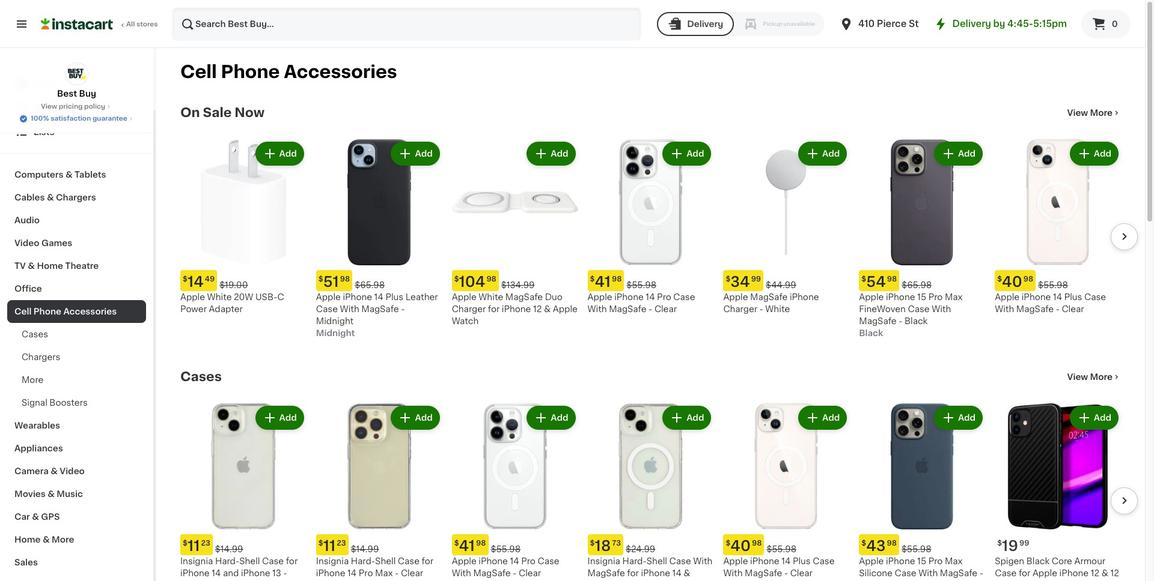 Task type: describe. For each thing, give the bounding box(es) containing it.
max for apple iphone 15 pro max finewoven case with magsafe - black black
[[945, 293, 963, 302]]

23 for insignia hard-shell case for iphone 14 pro max - clear
[[337, 540, 346, 548]]

buy it again link
[[7, 96, 146, 120]]

wearables
[[14, 422, 60, 430]]

blue
[[887, 582, 906, 582]]

shell for max
[[375, 558, 396, 566]]

leather
[[406, 293, 438, 302]]

- inside apple iphone 15 pro max silicone case with magsafe - storm blue
[[980, 570, 983, 578]]

$ 41 98 $55.98 apple iphone 14 pro case with magsafe - clear for left '$41.98 original price: $55.98' element
[[452, 540, 559, 578]]

case inside $ 40 98 $55.98 apple iphone 14 plus case with magsafe - clear
[[1084, 293, 1106, 302]]

40 for $ 40 98 $55.98 apple iphone 14 plus case with magsafe - clear
[[1002, 275, 1022, 289]]

silicone
[[859, 570, 893, 578]]

car & gps
[[14, 513, 60, 522]]

clear inside apple iphone 14 plus case with magsafe - clear
[[790, 570, 813, 578]]

$ 34 99
[[726, 275, 761, 289]]

with inside $ 40 98 $55.98 apple iphone 14 plus case with magsafe - clear
[[995, 305, 1014, 314]]

iphone inside insignia hard-shell case for iphone 14 pro max - clear
[[316, 570, 345, 578]]

tv & home theatre
[[14, 262, 99, 271]]

plus for leather
[[386, 293, 403, 302]]

apple inside $ 40 98 $55.98 apple iphone 14 plus case with magsafe - clear
[[995, 293, 1020, 302]]

video inside video games link
[[14, 239, 39, 248]]

1 horizontal spatial phone
[[221, 63, 280, 81]]

product group containing 34
[[723, 139, 850, 316]]

case inside apple iphone 15 pro max silicone case with magsafe - storm blue
[[895, 570, 916, 578]]

product group containing 14
[[180, 139, 306, 315]]

again
[[61, 104, 85, 112]]

shell for iphone
[[239, 558, 260, 566]]

office link
[[7, 278, 146, 301]]

- inside $ 40 98 $55.98 apple iphone 14 plus case with magsafe - clear
[[1056, 305, 1060, 314]]

34
[[731, 275, 750, 289]]

& inside $ 104 98 $134.99 apple white magsafe duo charger for iphone 12 & apple watch
[[544, 305, 551, 314]]

wearables link
[[7, 415, 146, 438]]

iphone inside apple iphone 15 pro max finewoven case with magsafe - black black
[[886, 293, 915, 302]]

98 inside $ 40 98 $55.98 apple iphone 14 plus case with magsafe - clear
[[1024, 276, 1033, 283]]

view more for 19
[[1067, 373, 1113, 382]]

1 horizontal spatial cases
[[180, 371, 222, 384]]

1 vertical spatial buy
[[34, 104, 51, 112]]

insignia hard-shell case with magsafe for iphone 14 & iphone 13 - clear
[[588, 558, 713, 582]]

13 inside "insignia hard-shell case for iphone 14 and iphone 13 - clear"
[[272, 570, 281, 578]]

with inside apple iphone 15 pro max finewoven case with magsafe - black black
[[932, 305, 951, 314]]

signal
[[22, 399, 47, 408]]

1 horizontal spatial $41.98 original price: $55.98 element
[[588, 270, 714, 291]]

410 pierce st button
[[839, 7, 919, 41]]

$14.49 original price: $19.00 element
[[180, 270, 306, 291]]

$ inside $ 18 73
[[590, 540, 595, 548]]

$54.98 original price: $65.98 element
[[859, 270, 985, 291]]

appliances
[[14, 445, 63, 453]]

98 inside $ 40 98
[[752, 540, 762, 548]]

0 vertical spatial $40.98 original price: $55.98 element
[[995, 270, 1121, 291]]

$ inside $ 54 98
[[862, 276, 866, 283]]

$ 43 98
[[862, 540, 897, 554]]

white inside apple white 20w usb-c power adapter
[[207, 293, 232, 302]]

computers & tablets
[[14, 171, 106, 179]]

99 for 34
[[751, 276, 761, 283]]

music
[[57, 491, 83, 499]]

0 vertical spatial cases
[[22, 331, 48, 339]]

apple inside apple iphone 15 pro max finewoven case with magsafe - black black
[[859, 293, 884, 302]]

best
[[57, 90, 77, 98]]

$ 51 98
[[319, 275, 350, 289]]

$ 40 98
[[726, 540, 762, 554]]

11 for insignia hard-shell case for iphone 14 and iphone 13 - clear
[[187, 540, 200, 554]]

apple magsafe iphone charger - white
[[723, 293, 819, 314]]

- inside apple magsafe iphone charger - white
[[760, 305, 763, 314]]

on sale now
[[180, 106, 265, 119]]

99 for 19
[[1020, 540, 1029, 548]]

& for gps
[[32, 513, 39, 522]]

by
[[993, 19, 1005, 28]]

5:15pm
[[1033, 19, 1067, 28]]

0 horizontal spatial $41.98 original price: $55.98 element
[[452, 535, 578, 556]]

boosters
[[49, 399, 88, 408]]

shell for 14
[[647, 558, 667, 566]]

$11.23 original price: $14.99 element for max
[[316, 535, 442, 556]]

games
[[41, 239, 72, 248]]

on sale now link
[[180, 106, 265, 120]]

14 inside insignia hard-shell case for iphone 14 pro max - clear
[[347, 570, 357, 578]]

0 vertical spatial home
[[37, 262, 63, 271]]

100% satisfaction guarantee button
[[19, 112, 135, 124]]

$ inside $ 34 99
[[726, 276, 731, 283]]

all stores
[[126, 21, 158, 28]]

73
[[612, 540, 621, 548]]

& inside 'insignia hard-shell case with magsafe for iphone 14 & iphone 13 - clear'
[[684, 570, 690, 578]]

magsafe inside apple iphone 15 pro max finewoven case with magsafe - black black
[[859, 317, 897, 326]]

104
[[459, 275, 485, 289]]

insignia hard-shell case for iphone 14 pro max - clear
[[316, 558, 433, 578]]

all stores link
[[41, 7, 159, 41]]

white for magsafe
[[765, 305, 790, 314]]

computers
[[14, 171, 63, 179]]

clear inside insignia hard-shell case for iphone 14 pro max - clear
[[401, 570, 423, 578]]

home & more link
[[7, 529, 146, 552]]

hard- for iphone
[[622, 558, 647, 566]]

hard- for and
[[215, 558, 239, 566]]

51
[[323, 275, 339, 289]]

item carousel region for cases
[[180, 399, 1138, 582]]

camera & video
[[14, 468, 85, 476]]

case inside apple iphone 14 plus leather case with magsafe - midnight midnight
[[316, 305, 338, 314]]

max inside insignia hard-shell case for iphone 14 pro max - clear
[[375, 570, 393, 578]]

policy
[[84, 103, 105, 110]]

apple inside spigen black core armour case for apple iphone 12 & 12 pro
[[1033, 570, 1057, 578]]

1 horizontal spatial cell
[[180, 63, 217, 81]]

410
[[858, 19, 875, 28]]

clear inside "insignia hard-shell case for iphone 14 and iphone 13 - clear"
[[180, 582, 203, 582]]

sales link
[[7, 552, 146, 575]]

cables & chargers link
[[7, 186, 146, 209]]

- inside "insignia hard-shell case for iphone 14 and iphone 13 - clear"
[[283, 570, 287, 578]]

iphone inside apple magsafe iphone charger - white
[[790, 293, 819, 302]]

insignia hard-shell case for iphone 14 and iphone 13 - clear
[[180, 558, 298, 582]]

view more for $55.98
[[1067, 109, 1113, 117]]

magsafe inside apple iphone 14 plus case with magsafe - clear
[[745, 570, 782, 578]]

lists
[[34, 128, 54, 136]]

11 for insignia hard-shell case for iphone 14 pro max - clear
[[323, 540, 336, 554]]

core
[[1052, 558, 1072, 566]]

2 horizontal spatial 12
[[1111, 570, 1119, 578]]

cell phone accessories link
[[7, 301, 146, 323]]

for inside spigen black core armour case for apple iphone 12 & 12 pro
[[1019, 570, 1031, 578]]

buy it again
[[34, 104, 85, 112]]

video games link
[[7, 232, 146, 255]]

iphone inside spigen black core armour case for apple iphone 12 & 12 pro
[[1059, 570, 1089, 578]]

14 inside apple iphone 14 plus case with magsafe - clear
[[782, 558, 791, 566]]

$14.99 for and
[[215, 546, 243, 554]]

49
[[205, 276, 215, 283]]

case inside apple iphone 14 plus case with magsafe - clear
[[813, 558, 835, 566]]

54
[[866, 275, 886, 289]]

apple inside apple iphone 15 pro max silicone case with magsafe - storm blue
[[859, 558, 884, 566]]

camera & video link
[[7, 460, 146, 483]]

0
[[1112, 20, 1118, 28]]

$65.98 for 51
[[355, 281, 385, 290]]

iphone inside $ 40 98 $55.98 apple iphone 14 plus case with magsafe - clear
[[1022, 293, 1051, 302]]

tv
[[14, 262, 26, 271]]

1 vertical spatial home
[[14, 536, 41, 545]]

product group containing 54
[[859, 139, 985, 340]]

$ inside $ 104 98 $134.99 apple white magsafe duo charger for iphone 12 & apple watch
[[454, 276, 459, 283]]

$19.00
[[220, 281, 248, 290]]

magsafe inside $ 104 98 $134.99 apple white magsafe duo charger for iphone 12 & apple watch
[[505, 293, 543, 302]]

410 pierce st
[[858, 19, 919, 28]]

for inside $ 104 98 $134.99 apple white magsafe duo charger for iphone 12 & apple watch
[[488, 305, 500, 314]]

0 horizontal spatial black
[[859, 329, 883, 338]]

audio
[[14, 216, 40, 225]]

delivery for delivery
[[687, 20, 723, 28]]

magsafe inside apple magsafe iphone charger - white
[[750, 293, 788, 302]]

apple inside apple magsafe iphone charger - white
[[723, 293, 748, 302]]

delivery button
[[657, 12, 734, 36]]

more link
[[7, 369, 146, 392]]

& for video
[[51, 468, 58, 476]]

adapter
[[209, 305, 243, 314]]

1 horizontal spatial black
[[905, 317, 928, 326]]

& for music
[[48, 491, 55, 499]]

with inside apple iphone 14 plus leather case with magsafe - midnight midnight
[[340, 305, 359, 314]]

14 inside 'insignia hard-shell case with magsafe for iphone 14 & iphone 13 - clear'
[[672, 570, 682, 578]]

product group containing 51
[[316, 139, 442, 340]]

product group containing 18
[[588, 404, 714, 582]]

video inside camera & video link
[[60, 468, 85, 476]]

18
[[595, 540, 611, 554]]

$104.98 original price: $134.99 element
[[452, 270, 578, 291]]

camera
[[14, 468, 49, 476]]

pro inside apple iphone 15 pro max silicone case with magsafe - storm blue
[[929, 558, 943, 566]]

tablets
[[75, 171, 106, 179]]

plus inside $ 40 98 $55.98 apple iphone 14 plus case with magsafe - clear
[[1064, 293, 1082, 302]]

$55.98 inside $ 40 98 $55.98 apple iphone 14 plus case with magsafe - clear
[[1038, 281, 1068, 290]]

2 midnight from the top
[[316, 329, 355, 338]]

magsafe inside apple iphone 15 pro max silicone case with magsafe - storm blue
[[940, 570, 977, 578]]

computers & tablets link
[[7, 164, 146, 186]]

cables & chargers
[[14, 194, 96, 202]]

stores
[[136, 21, 158, 28]]

pro inside insignia hard-shell case for iphone 14 pro max - clear
[[359, 570, 373, 578]]

hard- for pro
[[351, 558, 375, 566]]

chargers link
[[7, 346, 146, 369]]

1 vertical spatial accessories
[[63, 308, 117, 316]]

signal boosters
[[22, 399, 88, 408]]

car & gps link
[[7, 506, 146, 529]]

$ 11 23 for insignia hard-shell case for iphone 14 and iphone 13 - clear
[[183, 540, 210, 554]]

iphone inside apple iphone 15 pro max silicone case with magsafe - storm blue
[[886, 558, 915, 566]]

pierce
[[877, 19, 907, 28]]

$ inside $ 40 98 $55.98 apple iphone 14 plus case with magsafe - clear
[[997, 276, 1002, 283]]

for inside insignia hard-shell case for iphone 14 pro max - clear
[[422, 558, 433, 566]]

white for 104
[[479, 293, 503, 302]]



Task type: locate. For each thing, give the bounding box(es) containing it.
magsafe inside apple iphone 14 plus leather case with magsafe - midnight midnight
[[361, 305, 399, 314]]

video down audio
[[14, 239, 39, 248]]

$ 11 23 up "insignia hard-shell case for iphone 14 and iphone 13 - clear"
[[183, 540, 210, 554]]

insignia for insignia hard-shell case for iphone 14 and iphone 13 - clear
[[180, 558, 213, 566]]

for inside "insignia hard-shell case for iphone 14 and iphone 13 - clear"
[[286, 558, 298, 566]]

audio link
[[7, 209, 146, 232]]

$11.23 original price: $14.99 element up insignia hard-shell case for iphone 14 pro max - clear
[[316, 535, 442, 556]]

iphone inside apple iphone 14 plus case with magsafe - clear
[[750, 558, 779, 566]]

0 vertical spatial 41
[[595, 275, 611, 289]]

0 vertical spatial buy
[[79, 90, 96, 98]]

duo
[[545, 293, 563, 302]]

power
[[180, 305, 207, 314]]

99 inside $ 19 99
[[1020, 540, 1029, 548]]

shop
[[34, 80, 56, 88]]

guarantee
[[93, 115, 127, 122]]

white
[[207, 293, 232, 302], [479, 293, 503, 302], [765, 305, 790, 314]]

$ 104 98 $134.99 apple white magsafe duo charger for iphone 12 & apple watch
[[452, 275, 578, 326]]

1 horizontal spatial hard-
[[351, 558, 375, 566]]

0 vertical spatial cases link
[[7, 323, 146, 346]]

with inside apple iphone 14 plus case with magsafe - clear
[[723, 570, 743, 578]]

view inside view pricing policy link
[[41, 103, 57, 110]]

chargers up more link
[[22, 353, 60, 362]]

$65.98 for 54
[[902, 281, 932, 290]]

$134.99
[[501, 281, 535, 290]]

0 vertical spatial view more link
[[1067, 107, 1121, 119]]

chargers down computers & tablets link
[[56, 194, 96, 202]]

1 vertical spatial 40
[[731, 540, 751, 554]]

0 horizontal spatial $65.98
[[355, 281, 385, 290]]

$11.23 original price: $14.99 element up "insignia hard-shell case for iphone 14 and iphone 13 - clear"
[[180, 535, 306, 556]]

charger inside apple magsafe iphone charger - white
[[723, 305, 757, 314]]

black inside spigen black core armour case for apple iphone 12 & 12 pro
[[1027, 558, 1050, 566]]

- inside apple iphone 15 pro max finewoven case with magsafe - black black
[[899, 317, 903, 326]]

view more link for $55.98
[[1067, 107, 1121, 119]]

1 horizontal spatial 12
[[1091, 570, 1100, 578]]

theatre
[[65, 262, 99, 271]]

view more link
[[1067, 107, 1121, 119], [1067, 371, 1121, 384]]

1 horizontal spatial 23
[[337, 540, 346, 548]]

case
[[673, 293, 695, 302], [1084, 293, 1106, 302], [316, 305, 338, 314], [908, 305, 930, 314], [262, 558, 284, 566], [398, 558, 420, 566], [538, 558, 559, 566], [669, 558, 691, 566], [813, 558, 835, 566], [895, 570, 916, 578], [995, 570, 1017, 578]]

0 vertical spatial $ 41 98 $55.98 apple iphone 14 pro case with magsafe - clear
[[588, 275, 695, 314]]

20w
[[234, 293, 253, 302]]

iphone inside apple iphone 14 plus leather case with magsafe - midnight midnight
[[343, 293, 372, 302]]

pricing
[[59, 103, 83, 110]]

phone up now
[[221, 63, 280, 81]]

product group containing 19
[[995, 404, 1121, 582]]

0 vertical spatial midnight
[[316, 317, 354, 326]]

$55.98 inside product group
[[902, 546, 932, 554]]

movies
[[14, 491, 46, 499]]

0 horizontal spatial cell phone accessories
[[14, 308, 117, 316]]

14 inside $ 40 98 $55.98 apple iphone 14 plus case with magsafe - clear
[[1053, 293, 1062, 302]]

pro inside apple iphone 15 pro max finewoven case with magsafe - black black
[[929, 293, 943, 302]]

1 $65.98 from the left
[[355, 281, 385, 290]]

3 hard- from the left
[[622, 558, 647, 566]]

buy
[[79, 90, 96, 98], [34, 104, 51, 112]]

40
[[1002, 275, 1022, 289], [731, 540, 751, 554]]

2 view more from the top
[[1067, 373, 1113, 382]]

- inside apple iphone 14 plus leather case with magsafe - midnight midnight
[[401, 305, 405, 314]]

$24.99
[[626, 546, 655, 554]]

case inside insignia hard-shell case for iphone 14 pro max - clear
[[398, 558, 420, 566]]

pro inside spigen black core armour case for apple iphone 12 & 12 pro
[[995, 582, 1009, 582]]

insignia for insignia hard-shell case with magsafe for iphone 14 & iphone 13 - clear
[[588, 558, 620, 566]]

$40.98 original price: $55.98 element
[[995, 270, 1121, 291], [723, 535, 850, 556]]

view pricing policy link
[[41, 102, 112, 112]]

0 vertical spatial cell phone accessories
[[180, 63, 397, 81]]

15 inside apple iphone 15 pro max finewoven case with magsafe - black black
[[917, 293, 926, 302]]

& for home
[[28, 262, 35, 271]]

0 horizontal spatial 40
[[731, 540, 751, 554]]

23 up insignia hard-shell case for iphone 14 pro max - clear
[[337, 540, 346, 548]]

0 horizontal spatial insignia
[[180, 558, 213, 566]]

magsafe inside 'insignia hard-shell case with magsafe for iphone 14 & iphone 13 - clear'
[[588, 570, 625, 578]]

1 horizontal spatial delivery
[[952, 19, 991, 28]]

gps
[[41, 513, 60, 522]]

view for 41
[[1067, 109, 1088, 117]]

2 shell from the left
[[375, 558, 396, 566]]

1 $11.23 original price: $14.99 element from the left
[[180, 535, 306, 556]]

buy up "100%"
[[34, 104, 51, 112]]

14 inside apple iphone 14 plus leather case with magsafe - midnight midnight
[[374, 293, 383, 302]]

usb-
[[255, 293, 277, 302]]

15 for silicone
[[917, 558, 926, 566]]

& right the car
[[32, 513, 39, 522]]

2 horizontal spatial hard-
[[622, 558, 647, 566]]

with inside apple iphone 15 pro max silicone case with magsafe - storm blue
[[919, 570, 938, 578]]

1 horizontal spatial 13
[[619, 582, 628, 582]]

& for tablets
[[65, 171, 73, 179]]

$ 54 98
[[862, 275, 897, 289]]

$ inside $ 51 98
[[319, 276, 323, 283]]

23 up "insignia hard-shell case for iphone 14 and iphone 13 - clear"
[[201, 540, 210, 548]]

$ inside $ 14 49
[[183, 276, 187, 283]]

$14.99 up "insignia hard-shell case for iphone 14 and iphone 13 - clear"
[[215, 546, 243, 554]]

1 23 from the left
[[201, 540, 210, 548]]

for inside 'insignia hard-shell case with magsafe for iphone 14 & iphone 13 - clear'
[[627, 570, 639, 578]]

1 vertical spatial $41.98 original price: $55.98 element
[[452, 535, 578, 556]]

1 vertical spatial 41
[[459, 540, 475, 554]]

2 vertical spatial max
[[375, 570, 393, 578]]

1 horizontal spatial $11.23 original price: $14.99 element
[[316, 535, 442, 556]]

0 vertical spatial view more
[[1067, 109, 1113, 117]]

case inside 'insignia hard-shell case with magsafe for iphone 14 & iphone 13 - clear'
[[669, 558, 691, 566]]

item carousel region containing 14
[[180, 135, 1138, 351]]

all
[[126, 21, 135, 28]]

& right "camera" at the bottom left of page
[[51, 468, 58, 476]]

$ 11 23
[[183, 540, 210, 554], [319, 540, 346, 554]]

0 horizontal spatial cases
[[22, 331, 48, 339]]

max inside apple iphone 15 pro max finewoven case with magsafe - black black
[[945, 293, 963, 302]]

1 $ 11 23 from the left
[[183, 540, 210, 554]]

delivery by 4:45-5:15pm
[[952, 19, 1067, 28]]

office
[[14, 285, 42, 293]]

1 horizontal spatial 99
[[1020, 540, 1029, 548]]

home & more
[[14, 536, 74, 545]]

signal boosters link
[[7, 392, 146, 415]]

0 horizontal spatial $ 11 23
[[183, 540, 210, 554]]

sale
[[203, 106, 232, 119]]

0 vertical spatial $41.98 original price: $55.98 element
[[588, 270, 714, 291]]

cases link for view more link for 19
[[180, 370, 222, 385]]

- inside 'insignia hard-shell case with magsafe for iphone 14 & iphone 13 - clear'
[[630, 582, 634, 582]]

1 hard- from the left
[[215, 558, 239, 566]]

movies & music link
[[7, 483, 146, 506]]

1 horizontal spatial cases link
[[180, 370, 222, 385]]

& down armour
[[1102, 570, 1108, 578]]

$ inside $ 40 98
[[726, 540, 731, 548]]

41 for the rightmost '$41.98 original price: $55.98' element
[[595, 275, 611, 289]]

1 horizontal spatial $65.98
[[902, 281, 932, 290]]

charger inside $ 104 98 $134.99 apple white magsafe duo charger for iphone 12 & apple watch
[[452, 305, 486, 314]]

14
[[187, 275, 204, 289], [374, 293, 383, 302], [646, 293, 655, 302], [1053, 293, 1062, 302], [510, 558, 519, 566], [782, 558, 791, 566], [212, 570, 221, 578], [347, 570, 357, 578], [672, 570, 682, 578]]

41 for left '$41.98 original price: $55.98' element
[[459, 540, 475, 554]]

& inside spigen black core armour case for apple iphone 12 & 12 pro
[[1102, 570, 1108, 578]]

1 vertical spatial 15
[[917, 558, 926, 566]]

2 $11.23 original price: $14.99 element from the left
[[316, 535, 442, 556]]

black
[[905, 317, 928, 326], [859, 329, 883, 338], [1027, 558, 1050, 566]]

home down video games
[[37, 262, 63, 271]]

23 for insignia hard-shell case for iphone 14 and iphone 13 - clear
[[201, 540, 210, 548]]

1 vertical spatial midnight
[[316, 329, 355, 338]]

apple white 20w usb-c power adapter
[[180, 293, 284, 314]]

Search field
[[173, 8, 640, 40]]

11 up "insignia hard-shell case for iphone 14 and iphone 13 - clear"
[[187, 540, 200, 554]]

& left music
[[48, 491, 55, 499]]

0 horizontal spatial $ 41 98 $55.98 apple iphone 14 pro case with magsafe - clear
[[452, 540, 559, 578]]

insignia for insignia hard-shell case for iphone 14 pro max - clear
[[316, 558, 349, 566]]

- inside insignia hard-shell case for iphone 14 pro max - clear
[[395, 570, 399, 578]]

$41.98 original price: $55.98 element
[[588, 270, 714, 291], [452, 535, 578, 556]]

1 vertical spatial $40.98 original price: $55.98 element
[[723, 535, 850, 556]]

& right tv
[[28, 262, 35, 271]]

0 horizontal spatial 99
[[751, 276, 761, 283]]

white down 104 on the top of the page
[[479, 293, 503, 302]]

1 horizontal spatial $40.98 original price: $55.98 element
[[995, 270, 1121, 291]]

0 horizontal spatial hard-
[[215, 558, 239, 566]]

0 vertical spatial black
[[905, 317, 928, 326]]

$11.23 original price: $14.99 element for iphone
[[180, 535, 306, 556]]

spigen
[[995, 558, 1024, 566]]

2 vertical spatial black
[[1027, 558, 1050, 566]]

0 horizontal spatial accessories
[[63, 308, 117, 316]]

$51.98 original price: $65.98 element
[[316, 270, 442, 291]]

2 $ 11 23 from the left
[[319, 540, 346, 554]]

0 button
[[1081, 10, 1131, 38]]

1 horizontal spatial insignia
[[316, 558, 349, 566]]

1 horizontal spatial 11
[[323, 540, 336, 554]]

$ 11 23 up insignia hard-shell case for iphone 14 pro max - clear
[[319, 540, 346, 554]]

$34.99 original price: $44.99 element
[[723, 270, 850, 291]]

2 23 from the left
[[337, 540, 346, 548]]

insignia inside "insignia hard-shell case for iphone 14 and iphone 13 - clear"
[[180, 558, 213, 566]]

0 horizontal spatial 13
[[272, 570, 281, 578]]

shell inside "insignia hard-shell case for iphone 14 and iphone 13 - clear"
[[239, 558, 260, 566]]

0 horizontal spatial 11
[[187, 540, 200, 554]]

2 11 from the left
[[323, 540, 336, 554]]

apple inside apple iphone 14 plus case with magsafe - clear
[[723, 558, 748, 566]]

13 right and
[[272, 570, 281, 578]]

0 vertical spatial video
[[14, 239, 39, 248]]

1 vertical spatial phone
[[34, 308, 61, 316]]

apple iphone 15 pro max silicone case with magsafe - storm blue
[[859, 558, 983, 582]]

white down $44.99
[[765, 305, 790, 314]]

magsafe inside $ 40 98 $55.98 apple iphone 14 plus case with magsafe - clear
[[1016, 305, 1054, 314]]

buy up policy
[[79, 90, 96, 98]]

& down duo
[[544, 305, 551, 314]]

1 vertical spatial 99
[[1020, 540, 1029, 548]]

phone down office
[[34, 308, 61, 316]]

case inside spigen black core armour case for apple iphone 12 & 12 pro
[[995, 570, 1017, 578]]

1 11 from the left
[[187, 540, 200, 554]]

0 horizontal spatial video
[[14, 239, 39, 248]]

13 down $24.99
[[619, 582, 628, 582]]

cases link for chargers link
[[7, 323, 146, 346]]

12 inside $ 104 98 $134.99 apple white magsafe duo charger for iphone 12 & apple watch
[[533, 305, 542, 314]]

magsafe
[[505, 293, 543, 302], [750, 293, 788, 302], [361, 305, 399, 314], [609, 305, 647, 314], [1016, 305, 1054, 314], [859, 317, 897, 326], [473, 570, 511, 578], [588, 570, 625, 578], [745, 570, 782, 578], [940, 570, 977, 578]]

instacart logo image
[[41, 17, 113, 31]]

1 vertical spatial 13
[[619, 582, 628, 582]]

1 vertical spatial item carousel region
[[180, 399, 1138, 582]]

1 insignia from the left
[[180, 558, 213, 566]]

iphone inside $ 104 98 $134.99 apple white magsafe duo charger for iphone 12 & apple watch
[[502, 305, 531, 314]]

$ 41 98 $55.98 apple iphone 14 pro case with magsafe - clear
[[588, 275, 695, 314], [452, 540, 559, 578]]

apple inside apple white 20w usb-c power adapter
[[180, 293, 205, 302]]

home up sales
[[14, 536, 41, 545]]

None search field
[[172, 7, 641, 41]]

1 15 from the top
[[917, 293, 926, 302]]

1 horizontal spatial accessories
[[284, 63, 397, 81]]

appliances link
[[7, 438, 146, 460]]

0 horizontal spatial 41
[[459, 540, 475, 554]]

cell down office
[[14, 308, 31, 316]]

-
[[401, 305, 405, 314], [649, 305, 652, 314], [760, 305, 763, 314], [1056, 305, 1060, 314], [899, 317, 903, 326], [283, 570, 287, 578], [395, 570, 399, 578], [513, 570, 517, 578], [784, 570, 788, 578], [980, 570, 983, 578], [630, 582, 634, 582]]

$ inside $ 19 99
[[997, 540, 1002, 548]]

cell inside cell phone accessories link
[[14, 308, 31, 316]]

0 vertical spatial item carousel region
[[180, 135, 1138, 351]]

add
[[279, 150, 297, 158], [415, 150, 433, 158], [551, 150, 568, 158], [687, 150, 704, 158], [822, 150, 840, 158], [958, 150, 976, 158], [1094, 150, 1111, 158], [279, 414, 297, 423], [415, 414, 433, 423], [551, 414, 568, 423], [687, 414, 704, 423], [822, 414, 840, 423], [958, 414, 976, 423], [1094, 414, 1111, 423]]

$14.99 up insignia hard-shell case for iphone 14 pro max - clear
[[351, 546, 379, 554]]

& for more
[[43, 536, 50, 545]]

0 horizontal spatial plus
[[386, 293, 403, 302]]

2 hard- from the left
[[351, 558, 375, 566]]

st
[[909, 19, 919, 28]]

delivery
[[952, 19, 991, 28], [687, 20, 723, 28]]

15 for finewoven
[[917, 293, 926, 302]]

& left the tablets
[[65, 171, 73, 179]]

0 vertical spatial phone
[[221, 63, 280, 81]]

max
[[945, 293, 963, 302], [945, 558, 963, 566], [375, 570, 393, 578]]

98 inside $ 54 98
[[887, 276, 897, 283]]

$ 41 98 $55.98 apple iphone 14 pro case with magsafe - clear for the rightmost '$41.98 original price: $55.98' element
[[588, 275, 695, 314]]

0 vertical spatial max
[[945, 293, 963, 302]]

& for chargers
[[47, 194, 54, 202]]

charger down 34
[[723, 305, 757, 314]]

view pricing policy
[[41, 103, 105, 110]]

1 horizontal spatial plus
[[793, 558, 811, 566]]

& right cables
[[47, 194, 54, 202]]

19
[[1002, 540, 1018, 554]]

1 horizontal spatial shell
[[375, 558, 396, 566]]

iphone
[[343, 293, 372, 302], [614, 293, 644, 302], [790, 293, 819, 302], [886, 293, 915, 302], [1022, 293, 1051, 302], [502, 305, 531, 314], [479, 558, 508, 566], [750, 558, 779, 566], [886, 558, 915, 566], [180, 570, 210, 578], [241, 570, 270, 578], [316, 570, 345, 578], [641, 570, 670, 578], [1059, 570, 1089, 578], [588, 582, 617, 582]]

98 inside $ 43 98
[[887, 540, 897, 548]]

with inside 'insignia hard-shell case with magsafe for iphone 14 & iphone 13 - clear'
[[693, 558, 713, 566]]

0 vertical spatial 40
[[1002, 275, 1022, 289]]

99 right 34
[[751, 276, 761, 283]]

$ 40 98 $55.98 apple iphone 14 plus case with magsafe - clear
[[995, 275, 1106, 314]]

with
[[340, 305, 359, 314], [588, 305, 607, 314], [932, 305, 951, 314], [995, 305, 1014, 314], [693, 558, 713, 566], [452, 570, 471, 578], [723, 570, 743, 578], [919, 570, 938, 578]]

video up music
[[60, 468, 85, 476]]

apple inside apple iphone 14 plus leather case with magsafe - midnight midnight
[[316, 293, 341, 302]]

shell
[[239, 558, 260, 566], [375, 558, 396, 566], [647, 558, 667, 566]]

98 inside $ 51 98
[[340, 276, 350, 283]]

video games
[[14, 239, 72, 248]]

0 horizontal spatial $14.99
[[215, 546, 243, 554]]

41
[[595, 275, 611, 289], [459, 540, 475, 554]]

charger
[[452, 305, 486, 314], [723, 305, 757, 314]]

1 view more link from the top
[[1067, 107, 1121, 119]]

cell up on
[[180, 63, 217, 81]]

15 down $54.98 original price: $65.98 element
[[917, 293, 926, 302]]

product group containing 43
[[859, 404, 985, 582]]

2 item carousel region from the top
[[180, 399, 1138, 582]]

item carousel region for on sale now
[[180, 135, 1138, 351]]

1 midnight from the top
[[316, 317, 354, 326]]

midnight
[[316, 317, 354, 326], [316, 329, 355, 338]]

2 15 from the top
[[917, 558, 926, 566]]

cell phone accessories down office link
[[14, 308, 117, 316]]

0 vertical spatial cell
[[180, 63, 217, 81]]

1 vertical spatial black
[[859, 329, 883, 338]]

best buy logo image
[[65, 63, 88, 85]]

1 horizontal spatial video
[[60, 468, 85, 476]]

1 vertical spatial cell phone accessories
[[14, 308, 117, 316]]

$14.99 for pro
[[351, 546, 379, 554]]

2 $65.98 from the left
[[902, 281, 932, 290]]

movies & music
[[14, 491, 83, 499]]

1 vertical spatial cases
[[180, 371, 222, 384]]

$ inside $ 43 98
[[862, 540, 866, 548]]

1 shell from the left
[[239, 558, 260, 566]]

1 vertical spatial chargers
[[22, 353, 60, 362]]

clear inside $ 40 98 $55.98 apple iphone 14 plus case with magsafe - clear
[[1062, 305, 1084, 314]]

cell phone accessories up now
[[180, 63, 397, 81]]

delivery inside delivery by 4:45-5:15pm link
[[952, 19, 991, 28]]

3 insignia from the left
[[588, 558, 620, 566]]

tv & home theatre link
[[7, 255, 146, 278]]

buy inside 'link'
[[79, 90, 96, 98]]

view for 18
[[1067, 373, 1088, 382]]

shell inside insignia hard-shell case for iphone 14 pro max - clear
[[375, 558, 396, 566]]

armour
[[1074, 558, 1106, 566]]

0 vertical spatial 99
[[751, 276, 761, 283]]

14 inside "insignia hard-shell case for iphone 14 and iphone 13 - clear"
[[212, 570, 221, 578]]

1 horizontal spatial charger
[[723, 305, 757, 314]]

$11.23 original price: $14.99 element
[[180, 535, 306, 556], [316, 535, 442, 556]]

white up adapter
[[207, 293, 232, 302]]

shell inside 'insignia hard-shell case with magsafe for iphone 14 & iphone 13 - clear'
[[647, 558, 667, 566]]

on
[[180, 106, 200, 119]]

0 vertical spatial 13
[[272, 570, 281, 578]]

0 horizontal spatial 12
[[533, 305, 542, 314]]

$18.73 original price: $24.99 element
[[588, 535, 714, 556]]

$65.98 up apple iphone 14 plus leather case with magsafe - midnight midnight
[[355, 281, 385, 290]]

0 horizontal spatial cases link
[[7, 323, 146, 346]]

item carousel region
[[180, 135, 1138, 351], [180, 399, 1138, 582]]

phone
[[221, 63, 280, 81], [34, 308, 61, 316]]

1 horizontal spatial $ 41 98 $55.98 apple iphone 14 pro case with magsafe - clear
[[588, 275, 695, 314]]

2 charger from the left
[[723, 305, 757, 314]]

delivery for delivery by 4:45-5:15pm
[[952, 19, 991, 28]]

view more
[[1067, 109, 1113, 117], [1067, 373, 1113, 382]]

99 right 19
[[1020, 540, 1029, 548]]

1 vertical spatial video
[[60, 468, 85, 476]]

0 horizontal spatial $11.23 original price: $14.99 element
[[180, 535, 306, 556]]

$44.99
[[766, 281, 796, 290]]

case inside apple iphone 15 pro max finewoven case with magsafe - black black
[[908, 305, 930, 314]]

0 horizontal spatial $40.98 original price: $55.98 element
[[723, 535, 850, 556]]

1 item carousel region from the top
[[180, 135, 1138, 351]]

cases link
[[7, 323, 146, 346], [180, 370, 222, 385]]

$43.98 original price: $55.98 element
[[859, 535, 985, 556]]

hard- inside insignia hard-shell case for iphone 14 pro max - clear
[[351, 558, 375, 566]]

0 vertical spatial 15
[[917, 293, 926, 302]]

item carousel region containing 11
[[180, 399, 1138, 582]]

43
[[866, 540, 886, 554]]

3 shell from the left
[[647, 558, 667, 566]]

1 view more from the top
[[1067, 109, 1113, 117]]

charger up watch
[[452, 305, 486, 314]]

40 inside $ 40 98 $55.98 apple iphone 14 plus case with magsafe - clear
[[1002, 275, 1022, 289]]

15 inside apple iphone 15 pro max silicone case with magsafe - storm blue
[[917, 558, 926, 566]]

product group
[[180, 139, 306, 315], [316, 139, 442, 340], [452, 139, 578, 328], [588, 139, 714, 316], [723, 139, 850, 316], [859, 139, 985, 340], [995, 139, 1121, 316], [180, 404, 306, 582], [316, 404, 442, 582], [452, 404, 578, 580], [588, 404, 714, 582], [723, 404, 850, 580], [859, 404, 985, 582], [995, 404, 1121, 582]]

40 for $ 40 98
[[731, 540, 751, 554]]

11 up insignia hard-shell case for iphone 14 pro max - clear
[[323, 540, 336, 554]]

& down gps
[[43, 536, 50, 545]]

insignia inside 'insignia hard-shell case with magsafe for iphone 14 & iphone 13 - clear'
[[588, 558, 620, 566]]

white inside $ 104 98 $134.99 apple white magsafe duo charger for iphone 12 & apple watch
[[479, 293, 503, 302]]

13 inside 'insignia hard-shell case with magsafe for iphone 14 & iphone 13 - clear'
[[619, 582, 628, 582]]

2 horizontal spatial shell
[[647, 558, 667, 566]]

1 charger from the left
[[452, 305, 486, 314]]

&
[[65, 171, 73, 179], [47, 194, 54, 202], [28, 262, 35, 271], [544, 305, 551, 314], [51, 468, 58, 476], [48, 491, 55, 499], [32, 513, 39, 522], [43, 536, 50, 545], [684, 570, 690, 578], [1102, 570, 1108, 578]]

0 horizontal spatial charger
[[452, 305, 486, 314]]

2 view more link from the top
[[1067, 371, 1121, 384]]

plus for case
[[793, 558, 811, 566]]

satisfaction
[[51, 115, 91, 122]]

and
[[223, 570, 239, 578]]

13
[[272, 570, 281, 578], [619, 582, 628, 582]]

home
[[37, 262, 63, 271], [14, 536, 41, 545]]

15 down $43.98 original price: $55.98 element
[[917, 558, 926, 566]]

$65.98 up apple iphone 15 pro max finewoven case with magsafe - black black
[[902, 281, 932, 290]]

c
[[277, 293, 284, 302]]

$ 14 49
[[183, 275, 215, 289]]

100%
[[31, 115, 49, 122]]

98 inside $ 104 98 $134.99 apple white magsafe duo charger for iphone 12 & apple watch
[[487, 276, 496, 283]]

2 horizontal spatial white
[[765, 305, 790, 314]]

case inside "insignia hard-shell case for iphone 14 and iphone 13 - clear"
[[262, 558, 284, 566]]

1 vertical spatial $ 41 98 $55.98 apple iphone 14 pro case with magsafe - clear
[[452, 540, 559, 578]]

delivery by 4:45-5:15pm link
[[933, 17, 1067, 31]]

0 horizontal spatial white
[[207, 293, 232, 302]]

pro
[[657, 293, 671, 302], [929, 293, 943, 302], [521, 558, 536, 566], [929, 558, 943, 566], [359, 570, 373, 578], [995, 582, 1009, 582]]

1 horizontal spatial $ 11 23
[[319, 540, 346, 554]]

2 $14.99 from the left
[[351, 546, 379, 554]]

1 horizontal spatial 40
[[1002, 275, 1022, 289]]

2 insignia from the left
[[316, 558, 349, 566]]

$ 11 23 for insignia hard-shell case for iphone 14 pro max - clear
[[319, 540, 346, 554]]

1 $14.99 from the left
[[215, 546, 243, 554]]

view more link for 19
[[1067, 371, 1121, 384]]

1 horizontal spatial cell phone accessories
[[180, 63, 397, 81]]

service type group
[[657, 12, 825, 36]]

hard- inside 'insignia hard-shell case with magsafe for iphone 14 & iphone 13 - clear'
[[622, 558, 647, 566]]

0 horizontal spatial delivery
[[687, 20, 723, 28]]

- inside apple iphone 14 plus case with magsafe - clear
[[784, 570, 788, 578]]

0 horizontal spatial buy
[[34, 104, 51, 112]]

0 horizontal spatial cell
[[14, 308, 31, 316]]

$ 19 99
[[997, 540, 1029, 554]]

apple iphone 14 plus case with magsafe - clear
[[723, 558, 835, 578]]

0 vertical spatial chargers
[[56, 194, 96, 202]]

0 vertical spatial accessories
[[284, 63, 397, 81]]

clear inside 'insignia hard-shell case with magsafe for iphone 14 & iphone 13 - clear'
[[636, 582, 658, 582]]

product group containing 104
[[452, 139, 578, 328]]

2 horizontal spatial plus
[[1064, 293, 1082, 302]]

99 inside $ 34 99
[[751, 276, 761, 283]]

& down $18.73 original price: $24.99 element
[[684, 570, 690, 578]]

cell
[[180, 63, 217, 81], [14, 308, 31, 316]]

max for apple iphone 15 pro max silicone case with magsafe - storm blue
[[945, 558, 963, 566]]



Task type: vqa. For each thing, say whether or not it's contained in the screenshot.
bottom compensation
no



